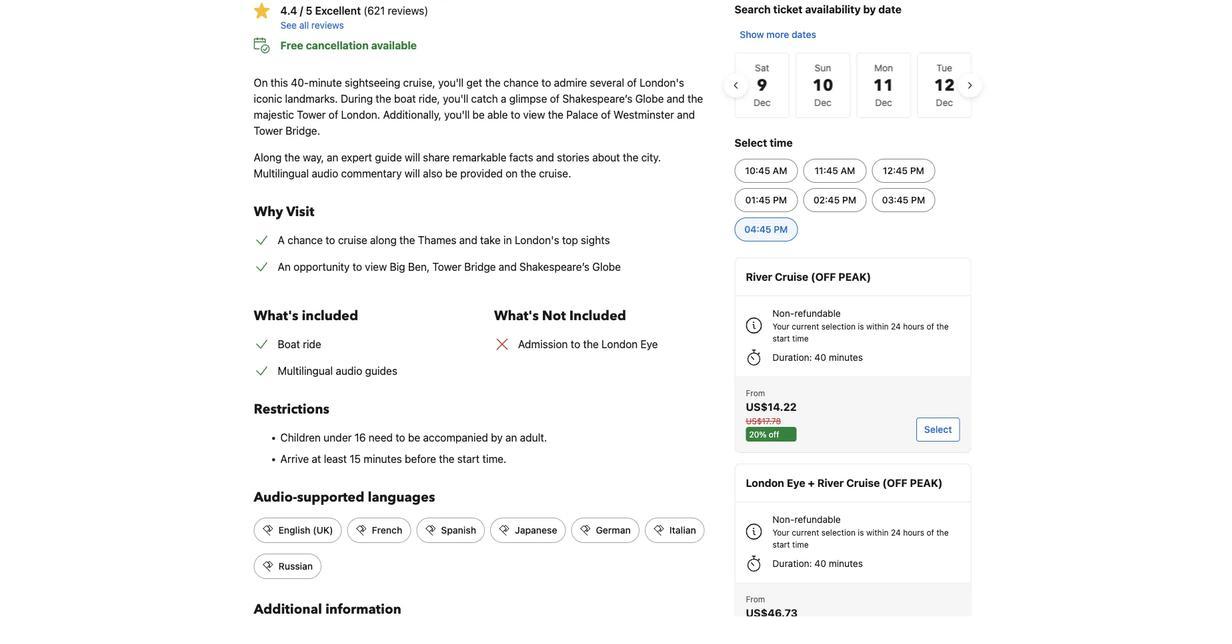 Task type: describe. For each thing, give the bounding box(es) containing it.
1 vertical spatial you'll
[[443, 92, 469, 105]]

1 horizontal spatial london
[[746, 477, 785, 489]]

24 for london eye + river cruise (off peak)
[[892, 528, 901, 537]]

+
[[808, 477, 815, 489]]

on
[[254, 76, 268, 89]]

guide
[[375, 151, 402, 164]]

hours for river cruise (off peak)
[[904, 322, 925, 331]]

0 vertical spatial river
[[746, 271, 773, 283]]

11
[[874, 74, 894, 96]]

what's for what's included
[[254, 307, 299, 325]]

cruise.
[[539, 167, 572, 180]]

landmarks.
[[285, 92, 338, 105]]

share
[[423, 151, 450, 164]]

thames
[[418, 234, 457, 247]]

expert
[[341, 151, 372, 164]]

during
[[341, 92, 373, 105]]

dec for 10
[[815, 97, 832, 108]]

show
[[740, 29, 765, 40]]

english
[[279, 525, 311, 536]]

be inside on this 40-minute sightseeing cruise, you'll get the chance to admire several of london's iconic landmarks. during the boat ride, you'll catch a glimpse of shakespeare's globe and the majestic tower of london. additionally, you'll be able to view the palace of westminster and tower bridge.
[[473, 108, 485, 121]]

region containing 9
[[724, 47, 983, 124]]

1 vertical spatial globe
[[593, 261, 621, 273]]

several
[[590, 76, 625, 89]]

1 vertical spatial view
[[365, 261, 387, 273]]

additionally,
[[383, 108, 442, 121]]

2 will from the top
[[405, 167, 420, 180]]

free
[[281, 39, 304, 52]]

catch
[[471, 92, 498, 105]]

current for eye
[[792, 528, 820, 537]]

1 vertical spatial multilingual
[[278, 365, 333, 377]]

0 vertical spatial london
[[602, 338, 638, 351]]

tue
[[937, 62, 953, 73]]

(uk)
[[313, 525, 333, 536]]

commentary
[[341, 167, 402, 180]]

not
[[542, 307, 566, 325]]

chance inside on this 40-minute sightseeing cruise, you'll get the chance to admire several of london's iconic landmarks. during the boat ride, you'll catch a glimpse of shakespeare's globe and the majestic tower of london. additionally, you'll be able to view the palace of westminster and tower bridge.
[[504, 76, 539, 89]]

1 will from the top
[[405, 151, 420, 164]]

an inside along the way, an expert guide will share remarkable facts and stories about the city. multilingual audio commentary will also be provided on the cruise.
[[327, 151, 339, 164]]

what's not included
[[494, 307, 627, 325]]

10:45
[[746, 165, 771, 176]]

15
[[350, 453, 361, 465]]

dec for 9
[[754, 97, 771, 108]]

facts
[[510, 151, 534, 164]]

am for 11:45 am
[[841, 165, 856, 176]]

to left cruise
[[326, 234, 335, 247]]

why visit
[[254, 203, 315, 221]]

12:45
[[883, 165, 908, 176]]

40 for +
[[815, 558, 827, 569]]

0 vertical spatial you'll
[[439, 76, 464, 89]]

show more dates
[[740, 29, 817, 40]]

4.4 / 5 excellent (621 reviews) see all reviews
[[281, 4, 429, 31]]

be inside along the way, an expert guide will share remarkable facts and stories about the city. multilingual audio commentary will also be provided on the cruise.
[[446, 167, 458, 180]]

top
[[562, 234, 578, 247]]

way,
[[303, 151, 324, 164]]

mon 11 dec
[[874, 62, 894, 108]]

take
[[480, 234, 501, 247]]

duration: for eye
[[773, 558, 813, 569]]

to up glimpse
[[542, 76, 552, 89]]

is for river
[[858, 528, 865, 537]]

and left take
[[460, 234, 478, 247]]

1 vertical spatial river
[[818, 477, 844, 489]]

ben,
[[408, 261, 430, 273]]

within for river
[[867, 528, 889, 537]]

show more dates button
[[735, 23, 822, 47]]

dec for 11
[[875, 97, 892, 108]]

your for cruise
[[773, 322, 790, 331]]

at
[[312, 453, 321, 465]]

sights
[[581, 234, 610, 247]]

non-refundable your current selection is within 24 hours of the start time for peak)
[[773, 308, 949, 343]]

on this 40-minute sightseeing cruise, you'll get the chance to admire several of london's iconic landmarks. during the boat ride, you'll catch a glimpse of shakespeare's globe and the majestic tower of london. additionally, you'll be able to view the palace of westminster and tower bridge.
[[254, 76, 704, 137]]

children under 16 need to be accompanied by an adult.
[[281, 431, 547, 444]]

audio-
[[254, 488, 297, 507]]

select for select time
[[735, 136, 768, 149]]

minute
[[309, 76, 342, 89]]

selection for river
[[822, 528, 856, 537]]

pm for 01:45 pm
[[773, 195, 788, 206]]

minutes for river cruise (off peak)
[[829, 352, 863, 363]]

select time
[[735, 136, 793, 149]]

included
[[570, 307, 627, 325]]

to right able
[[511, 108, 521, 121]]

start for london
[[773, 540, 791, 549]]

free cancellation available
[[281, 39, 417, 52]]

(621
[[364, 4, 385, 17]]

big
[[390, 261, 406, 273]]

boat
[[278, 338, 300, 351]]

0 vertical spatial eye
[[641, 338, 658, 351]]

non- for cruise
[[773, 308, 795, 319]]

children
[[281, 431, 321, 444]]

refundable for +
[[795, 514, 841, 525]]

audio-supported languages
[[254, 488, 435, 507]]

see
[[281, 20, 297, 31]]

/
[[300, 4, 303, 17]]

01:45
[[746, 195, 771, 206]]

ride
[[303, 338, 322, 351]]

london's inside on this 40-minute sightseeing cruise, you'll get the chance to admire several of london's iconic landmarks. during the boat ride, you'll catch a glimpse of shakespeare's globe and the majestic tower of london. additionally, you'll be able to view the palace of westminster and tower bridge.
[[640, 76, 685, 89]]

also
[[423, 167, 443, 180]]

time.
[[483, 453, 507, 465]]

2 horizontal spatial tower
[[433, 261, 462, 273]]

admire
[[554, 76, 587, 89]]

stories
[[557, 151, 590, 164]]

included
[[302, 307, 358, 325]]

sat
[[755, 62, 769, 73]]

sun
[[815, 62, 831, 73]]

0 vertical spatial (off
[[811, 271, 836, 283]]

2 vertical spatial be
[[408, 431, 421, 444]]

0 horizontal spatial peak)
[[839, 271, 872, 283]]

to down cruise
[[353, 261, 362, 273]]

02:45 pm
[[814, 195, 857, 206]]

westminster
[[614, 108, 675, 121]]

10:45 am
[[746, 165, 788, 176]]

a
[[278, 234, 285, 247]]

able
[[488, 108, 508, 121]]

japanese
[[515, 525, 558, 536]]

ride,
[[419, 92, 440, 105]]

off
[[769, 430, 780, 439]]

0 horizontal spatial tower
[[254, 124, 283, 137]]

least
[[324, 453, 347, 465]]

bridge.
[[286, 124, 320, 137]]

availability
[[806, 3, 861, 16]]

arrive at least 15 minutes before the start time.
[[281, 453, 507, 465]]

tue 12 dec
[[934, 62, 955, 108]]

03:45
[[883, 195, 909, 206]]

what's for what's not included
[[494, 307, 539, 325]]

16
[[355, 431, 366, 444]]

1 horizontal spatial tower
[[297, 108, 326, 121]]

1 vertical spatial start
[[458, 453, 480, 465]]

start for river
[[773, 334, 791, 343]]

boat
[[394, 92, 416, 105]]

dec for 12
[[936, 97, 953, 108]]

from for from us$14.22 us$17.78 20% off
[[746, 388, 766, 398]]

pm for 12:45 pm
[[911, 165, 925, 176]]



Task type: locate. For each thing, give the bounding box(es) containing it.
02:45
[[814, 195, 840, 206]]

1 40 from the top
[[815, 352, 827, 363]]

2 from from the top
[[746, 595, 766, 604]]

0 vertical spatial your
[[773, 322, 790, 331]]

1 current from the top
[[792, 322, 820, 331]]

4 dec from the left
[[936, 97, 953, 108]]

1 within from the top
[[867, 322, 889, 331]]

languages
[[368, 488, 435, 507]]

duration: 40 minutes for +
[[773, 558, 863, 569]]

french
[[372, 525, 403, 536]]

1 vertical spatial within
[[867, 528, 889, 537]]

2 selection from the top
[[822, 528, 856, 537]]

1 horizontal spatial river
[[818, 477, 844, 489]]

selection down the river cruise (off peak)
[[822, 322, 856, 331]]

along
[[254, 151, 282, 164]]

will
[[405, 151, 420, 164], [405, 167, 420, 180]]

shakespeare's
[[563, 92, 633, 105], [520, 261, 590, 273]]

40-
[[291, 76, 309, 89]]

2 vertical spatial start
[[773, 540, 791, 549]]

0 horizontal spatial london
[[602, 338, 638, 351]]

0 horizontal spatial (off
[[811, 271, 836, 283]]

1 horizontal spatial (off
[[883, 477, 908, 489]]

need
[[369, 431, 393, 444]]

minutes
[[829, 352, 863, 363], [364, 453, 402, 465], [829, 558, 863, 569]]

1 hours from the top
[[904, 322, 925, 331]]

0 horizontal spatial am
[[773, 165, 788, 176]]

0 vertical spatial london's
[[640, 76, 685, 89]]

arrive
[[281, 453, 309, 465]]

1 vertical spatial by
[[491, 431, 503, 444]]

audio down way,
[[312, 167, 338, 180]]

1 vertical spatial chance
[[288, 234, 323, 247]]

0 vertical spatial chance
[[504, 76, 539, 89]]

by up "time."
[[491, 431, 503, 444]]

1 vertical spatial peak)
[[911, 477, 943, 489]]

your
[[773, 322, 790, 331], [773, 528, 790, 537]]

0 vertical spatial peak)
[[839, 271, 872, 283]]

0 vertical spatial non-
[[773, 308, 795, 319]]

shakespeare's inside on this 40-minute sightseeing cruise, you'll get the chance to admire several of london's iconic landmarks. during the boat ride, you'll catch a glimpse of shakespeare's globe and the majestic tower of london. additionally, you'll be able to view the palace of westminster and tower bridge.
[[563, 92, 633, 105]]

1 horizontal spatial eye
[[787, 477, 806, 489]]

2 refundable from the top
[[795, 514, 841, 525]]

london's right 'in'
[[515, 234, 560, 247]]

will left share
[[405, 151, 420, 164]]

0 vertical spatial hours
[[904, 322, 925, 331]]

what's
[[254, 307, 299, 325], [494, 307, 539, 325]]

1 from from the top
[[746, 388, 766, 398]]

1 horizontal spatial cruise
[[847, 477, 881, 489]]

german
[[596, 525, 631, 536]]

opportunity
[[294, 261, 350, 273]]

1 vertical spatial audio
[[336, 365, 363, 377]]

2 what's from the left
[[494, 307, 539, 325]]

selection down "london eye + river cruise (off peak)"
[[822, 528, 856, 537]]

1 selection from the top
[[822, 322, 856, 331]]

tower
[[297, 108, 326, 121], [254, 124, 283, 137], [433, 261, 462, 273]]

1 vertical spatial 40
[[815, 558, 827, 569]]

time down the river cruise (off peak)
[[793, 334, 809, 343]]

1 what's from the left
[[254, 307, 299, 325]]

1 horizontal spatial am
[[841, 165, 856, 176]]

us$14.22
[[746, 401, 797, 413]]

dec
[[754, 97, 771, 108], [815, 97, 832, 108], [875, 97, 892, 108], [936, 97, 953, 108]]

current for cruise
[[792, 322, 820, 331]]

dec inside tue 12 dec
[[936, 97, 953, 108]]

0 horizontal spatial river
[[746, 271, 773, 283]]

1 vertical spatial 24
[[892, 528, 901, 537]]

river cruise (off peak)
[[746, 271, 872, 283]]

time down + at the bottom of page
[[793, 540, 809, 549]]

1 vertical spatial hours
[[904, 528, 925, 537]]

1 am from the left
[[773, 165, 788, 176]]

view down glimpse
[[524, 108, 545, 121]]

2 vertical spatial time
[[793, 540, 809, 549]]

us$17.78
[[746, 416, 781, 426]]

1 non- from the top
[[773, 308, 795, 319]]

1 vertical spatial non-
[[773, 514, 795, 525]]

2 vertical spatial you'll
[[445, 108, 470, 121]]

1 vertical spatial select
[[925, 424, 953, 435]]

shakespeare's down several
[[563, 92, 633, 105]]

1 is from the top
[[858, 322, 865, 331]]

a chance to cruise along the thames and take in london's top sights
[[278, 234, 610, 247]]

search
[[735, 3, 771, 16]]

pm for 02:45 pm
[[843, 195, 857, 206]]

3 dec from the left
[[875, 97, 892, 108]]

russian
[[279, 561, 313, 572]]

chance right a at the top left of the page
[[288, 234, 323, 247]]

ticket
[[774, 3, 803, 16]]

time up 10:45 am
[[770, 136, 793, 149]]

to right need at bottom left
[[396, 431, 406, 444]]

2 40 from the top
[[815, 558, 827, 569]]

0 vertical spatial minutes
[[829, 352, 863, 363]]

sightseeing
[[345, 76, 401, 89]]

london down included
[[602, 338, 638, 351]]

be up 'before'
[[408, 431, 421, 444]]

0 vertical spatial duration: 40 minutes
[[773, 352, 863, 363]]

1 non-refundable your current selection is within 24 hours of the start time from the top
[[773, 308, 949, 343]]

dec down "12"
[[936, 97, 953, 108]]

london's up westminster
[[640, 76, 685, 89]]

2 duration: 40 minutes from the top
[[773, 558, 863, 569]]

supported
[[297, 488, 365, 507]]

get
[[467, 76, 483, 89]]

2 hours from the top
[[904, 528, 925, 537]]

1 horizontal spatial london's
[[640, 76, 685, 89]]

view inside on this 40-minute sightseeing cruise, you'll get the chance to admire several of london's iconic landmarks. during the boat ride, you'll catch a glimpse of shakespeare's globe and the majestic tower of london. additionally, you'll be able to view the palace of westminster and tower bridge.
[[524, 108, 545, 121]]

0 vertical spatial from
[[746, 388, 766, 398]]

an opportunity to view big ben, tower bridge and shakespeare's globe
[[278, 261, 621, 273]]

an left adult.
[[506, 431, 517, 444]]

0 vertical spatial an
[[327, 151, 339, 164]]

refundable for (off
[[795, 308, 841, 319]]

from inside from us$14.22 us$17.78 20% off
[[746, 388, 766, 398]]

0 vertical spatial refundable
[[795, 308, 841, 319]]

hours for london eye + river cruise (off peak)
[[904, 528, 925, 537]]

1 vertical spatial selection
[[822, 528, 856, 537]]

audio
[[312, 167, 338, 180], [336, 365, 363, 377]]

pm right the 03:45
[[912, 195, 926, 206]]

1 vertical spatial duration:
[[773, 558, 813, 569]]

be down catch
[[473, 108, 485, 121]]

12
[[934, 74, 955, 96]]

cruise right + at the bottom of page
[[847, 477, 881, 489]]

0 vertical spatial duration:
[[773, 352, 813, 363]]

region
[[724, 47, 983, 124]]

date
[[879, 3, 902, 16]]

1 refundable from the top
[[795, 308, 841, 319]]

london.
[[341, 108, 380, 121]]

an
[[327, 151, 339, 164], [506, 431, 517, 444]]

sat 9 dec
[[754, 62, 771, 108]]

to down what's not included
[[571, 338, 581, 351]]

an
[[278, 261, 291, 273]]

1 vertical spatial minutes
[[364, 453, 402, 465]]

cruise
[[338, 234, 368, 247]]

2 non- from the top
[[773, 514, 795, 525]]

be right also
[[446, 167, 458, 180]]

non- for eye
[[773, 514, 795, 525]]

from for from
[[746, 595, 766, 604]]

2 am from the left
[[841, 165, 856, 176]]

restrictions
[[254, 400, 330, 419]]

by
[[864, 3, 876, 16], [491, 431, 503, 444]]

2 non-refundable your current selection is within 24 hours of the start time from the top
[[773, 514, 949, 549]]

9
[[757, 74, 767, 96]]

1 horizontal spatial chance
[[504, 76, 539, 89]]

tower down majestic at the top left of page
[[254, 124, 283, 137]]

2 24 from the top
[[892, 528, 901, 537]]

0 horizontal spatial eye
[[641, 338, 658, 351]]

1 vertical spatial non-refundable your current selection is within 24 hours of the start time
[[773, 514, 949, 549]]

2 is from the top
[[858, 528, 865, 537]]

your for eye
[[773, 528, 790, 537]]

10
[[813, 74, 833, 96]]

an right way,
[[327, 151, 339, 164]]

1 vertical spatial eye
[[787, 477, 806, 489]]

available
[[371, 39, 417, 52]]

current down the river cruise (off peak)
[[792, 322, 820, 331]]

and down 'in'
[[499, 261, 517, 273]]

1 vertical spatial refundable
[[795, 514, 841, 525]]

0 horizontal spatial be
[[408, 431, 421, 444]]

what's up "boat"
[[254, 307, 299, 325]]

provided
[[461, 167, 503, 180]]

multilingual audio guides
[[278, 365, 398, 377]]

excellent
[[315, 4, 361, 17]]

river
[[746, 271, 773, 283], [818, 477, 844, 489]]

1 vertical spatial will
[[405, 167, 420, 180]]

2 within from the top
[[867, 528, 889, 537]]

duration: for cruise
[[773, 352, 813, 363]]

0 horizontal spatial cruise
[[775, 271, 809, 283]]

1 vertical spatial cruise
[[847, 477, 881, 489]]

0 vertical spatial within
[[867, 322, 889, 331]]

1 vertical spatial from
[[746, 595, 766, 604]]

2 current from the top
[[792, 528, 820, 537]]

boat ride
[[278, 338, 322, 351]]

1 vertical spatial be
[[446, 167, 458, 180]]

refundable down the river cruise (off peak)
[[795, 308, 841, 319]]

you'll
[[439, 76, 464, 89], [443, 92, 469, 105], [445, 108, 470, 121]]

will left also
[[405, 167, 420, 180]]

0 horizontal spatial london's
[[515, 234, 560, 247]]

0 vertical spatial non-refundable your current selection is within 24 hours of the start time
[[773, 308, 949, 343]]

audio inside along the way, an expert guide will share remarkable facts and stories about the city. multilingual audio commentary will also be provided on the cruise.
[[312, 167, 338, 180]]

0 vertical spatial will
[[405, 151, 420, 164]]

by left the date
[[864, 3, 876, 16]]

visit
[[286, 203, 315, 221]]

reviews
[[312, 20, 344, 31]]

12:45 pm
[[883, 165, 925, 176]]

20%
[[750, 430, 767, 439]]

time for cruise
[[793, 334, 809, 343]]

0 horizontal spatial by
[[491, 431, 503, 444]]

is for peak)
[[858, 322, 865, 331]]

1 horizontal spatial by
[[864, 3, 876, 16]]

1 horizontal spatial be
[[446, 167, 458, 180]]

why
[[254, 203, 283, 221]]

1 vertical spatial tower
[[254, 124, 283, 137]]

shakespeare's down top
[[520, 261, 590, 273]]

palace
[[567, 108, 599, 121]]

from us$14.22 us$17.78 20% off
[[746, 388, 797, 439]]

1 your from the top
[[773, 322, 790, 331]]

what's left not
[[494, 307, 539, 325]]

0 vertical spatial be
[[473, 108, 485, 121]]

2 duration: from the top
[[773, 558, 813, 569]]

0 vertical spatial globe
[[636, 92, 664, 105]]

eye
[[641, 338, 658, 351], [787, 477, 806, 489]]

river down 04:45
[[746, 271, 773, 283]]

1 horizontal spatial globe
[[636, 92, 664, 105]]

5
[[306, 4, 313, 17]]

1 horizontal spatial select
[[925, 424, 953, 435]]

0 horizontal spatial view
[[365, 261, 387, 273]]

24 for river cruise (off peak)
[[892, 322, 901, 331]]

london left + at the bottom of page
[[746, 477, 785, 489]]

1 vertical spatial current
[[792, 528, 820, 537]]

03:45 pm
[[883, 195, 926, 206]]

select inside button
[[925, 424, 953, 435]]

non-refundable your current selection is within 24 hours of the start time for river
[[773, 514, 949, 549]]

selection for peak)
[[822, 322, 856, 331]]

1 vertical spatial shakespeare's
[[520, 261, 590, 273]]

hours
[[904, 322, 925, 331], [904, 528, 925, 537]]

0 vertical spatial shakespeare's
[[563, 92, 633, 105]]

pm right 01:45
[[773, 195, 788, 206]]

dec down 9
[[754, 97, 771, 108]]

along the way, an expert guide will share remarkable facts and stories about the city. multilingual audio commentary will also be provided on the cruise.
[[254, 151, 661, 180]]

am right "10:45"
[[773, 165, 788, 176]]

globe up westminster
[[636, 92, 664, 105]]

0 vertical spatial by
[[864, 3, 876, 16]]

0 horizontal spatial what's
[[254, 307, 299, 325]]

40 for (off
[[815, 352, 827, 363]]

dec down 11
[[875, 97, 892, 108]]

multilingual down 'boat ride'
[[278, 365, 333, 377]]

1 duration: from the top
[[773, 352, 813, 363]]

cruise,
[[403, 76, 436, 89]]

reviews)
[[388, 4, 429, 17]]

2 horizontal spatial be
[[473, 108, 485, 121]]

dec inside sun 10 dec
[[815, 97, 832, 108]]

and inside along the way, an expert guide will share remarkable facts and stories about the city. multilingual audio commentary will also be provided on the cruise.
[[536, 151, 554, 164]]

01:45 pm
[[746, 195, 788, 206]]

1 horizontal spatial what's
[[494, 307, 539, 325]]

1 vertical spatial london
[[746, 477, 785, 489]]

admission to the london eye
[[518, 338, 658, 351]]

0 vertical spatial view
[[524, 108, 545, 121]]

pm right 12:45
[[911, 165, 925, 176]]

dec inside the mon 11 dec
[[875, 97, 892, 108]]

iconic
[[254, 92, 282, 105]]

time for eye
[[793, 540, 809, 549]]

the
[[485, 76, 501, 89], [376, 92, 392, 105], [688, 92, 704, 105], [548, 108, 564, 121], [285, 151, 300, 164], [623, 151, 639, 164], [521, 167, 536, 180], [400, 234, 415, 247], [937, 322, 949, 331], [584, 338, 599, 351], [439, 453, 455, 465], [937, 528, 949, 537]]

cruise down "04:45 pm"
[[775, 271, 809, 283]]

in
[[504, 234, 512, 247]]

04:45 pm
[[745, 224, 788, 235]]

2 your from the top
[[773, 528, 790, 537]]

dates
[[792, 29, 817, 40]]

1 vertical spatial time
[[793, 334, 809, 343]]

along
[[370, 234, 397, 247]]

0 vertical spatial multilingual
[[254, 167, 309, 180]]

am right 11:45
[[841, 165, 856, 176]]

audio left the guides
[[336, 365, 363, 377]]

chance up glimpse
[[504, 76, 539, 89]]

1 dec from the left
[[754, 97, 771, 108]]

1 horizontal spatial view
[[524, 108, 545, 121]]

selection
[[822, 322, 856, 331], [822, 528, 856, 537]]

0 vertical spatial tower
[[297, 108, 326, 121]]

1 horizontal spatial peak)
[[911, 477, 943, 489]]

select button
[[917, 418, 961, 442]]

and up cruise.
[[536, 151, 554, 164]]

2 vertical spatial minutes
[[829, 558, 863, 569]]

0 vertical spatial audio
[[312, 167, 338, 180]]

1 vertical spatial an
[[506, 431, 517, 444]]

2 dec from the left
[[815, 97, 832, 108]]

multilingual inside along the way, an expert guide will share remarkable facts and stories about the city. multilingual audio commentary will also be provided on the cruise.
[[254, 167, 309, 180]]

pm for 03:45 pm
[[912, 195, 926, 206]]

0 vertical spatial cruise
[[775, 271, 809, 283]]

minutes for london eye + river cruise (off peak)
[[829, 558, 863, 569]]

pm right 04:45
[[774, 224, 788, 235]]

globe down sights
[[593, 261, 621, 273]]

0 vertical spatial start
[[773, 334, 791, 343]]

0 vertical spatial 24
[[892, 322, 901, 331]]

time
[[770, 136, 793, 149], [793, 334, 809, 343], [793, 540, 809, 549]]

dec down '10'
[[815, 97, 832, 108]]

view left big
[[365, 261, 387, 273]]

multilingual down along
[[254, 167, 309, 180]]

am for 10:45 am
[[773, 165, 788, 176]]

and right westminster
[[677, 108, 695, 121]]

duration: 40 minutes for (off
[[773, 352, 863, 363]]

pm for 04:45 pm
[[774, 224, 788, 235]]

1 24 from the top
[[892, 322, 901, 331]]

admission
[[518, 338, 568, 351]]

is
[[858, 322, 865, 331], [858, 528, 865, 537]]

and up westminster
[[667, 92, 685, 105]]

globe inside on this 40-minute sightseeing cruise, you'll get the chance to admire several of london's iconic landmarks. during the boat ride, you'll catch a glimpse of shakespeare's globe and the majestic tower of london. additionally, you'll be able to view the palace of westminster and tower bridge.
[[636, 92, 664, 105]]

0 vertical spatial time
[[770, 136, 793, 149]]

pm right 02:45
[[843, 195, 857, 206]]

tower down landmarks.
[[297, 108, 326, 121]]

river right + at the bottom of page
[[818, 477, 844, 489]]

non-refundable your current selection is within 24 hours of the start time
[[773, 308, 949, 343], [773, 514, 949, 549]]

tower down the a chance to cruise along the thames and take in london's top sights
[[433, 261, 462, 273]]

select for select
[[925, 424, 953, 435]]

1 duration: 40 minutes from the top
[[773, 352, 863, 363]]

english (uk)
[[279, 525, 333, 536]]

globe
[[636, 92, 664, 105], [593, 261, 621, 273]]

1 vertical spatial london's
[[515, 234, 560, 247]]

1 vertical spatial is
[[858, 528, 865, 537]]

current down + at the bottom of page
[[792, 528, 820, 537]]

0 horizontal spatial select
[[735, 136, 768, 149]]

24
[[892, 322, 901, 331], [892, 528, 901, 537]]

search ticket availability by date
[[735, 3, 902, 16]]

within for peak)
[[867, 322, 889, 331]]

1 horizontal spatial an
[[506, 431, 517, 444]]

0 horizontal spatial globe
[[593, 261, 621, 273]]

refundable down + at the bottom of page
[[795, 514, 841, 525]]



Task type: vqa. For each thing, say whether or not it's contained in the screenshot.
AM for 10:45 AM
yes



